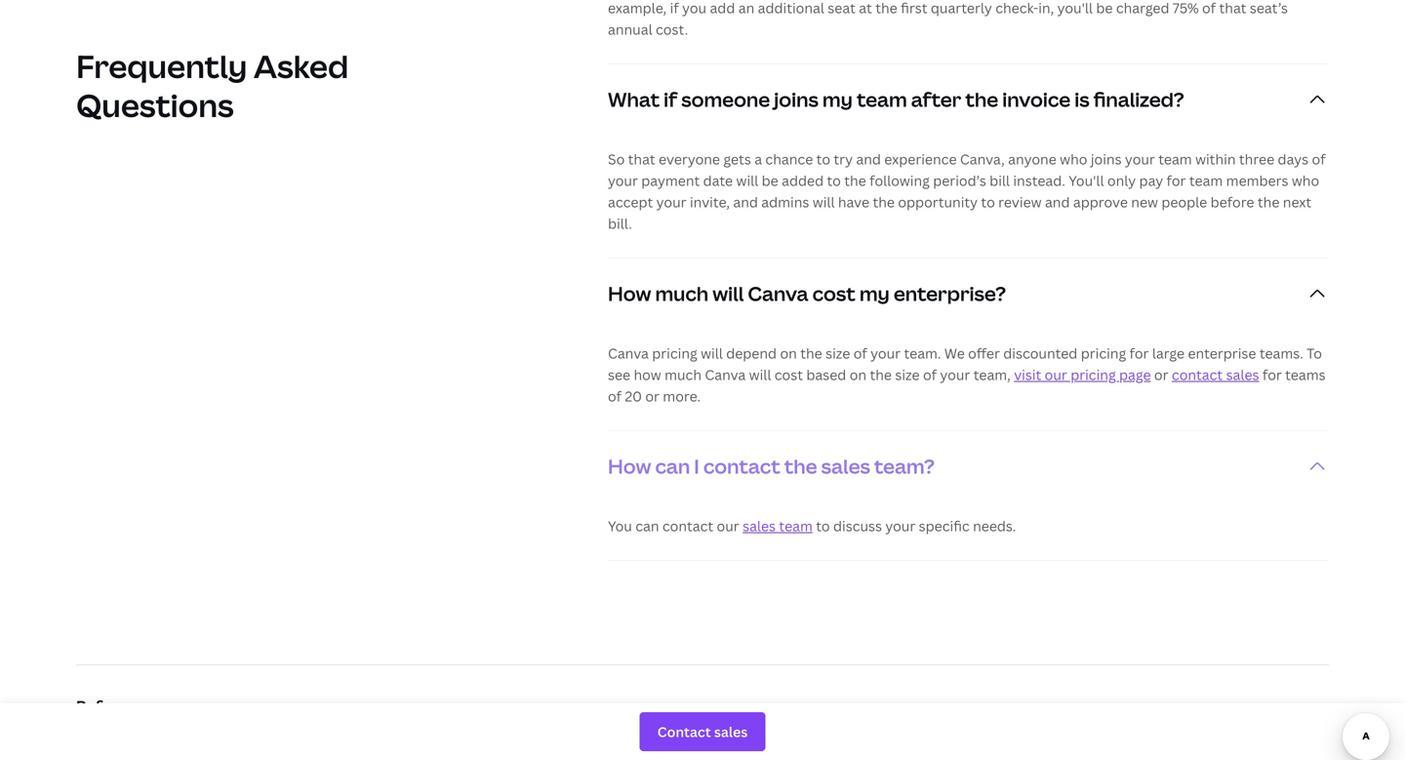 Task type: vqa. For each thing, say whether or not it's contained in the screenshot.
Specific
yes



Task type: describe. For each thing, give the bounding box(es) containing it.
before
[[1211, 193, 1255, 212]]

your right 'discuss'
[[886, 517, 916, 536]]

admins
[[762, 193, 810, 212]]

cost inside dropdown button
[[813, 280, 856, 307]]

i
[[694, 453, 700, 480]]

only
[[1108, 172, 1137, 190]]

to left try
[[817, 150, 831, 169]]

someone
[[682, 86, 770, 113]]

of left team.
[[854, 344, 868, 363]]

payment
[[642, 172, 700, 190]]

so
[[608, 150, 625, 169]]

how can i contact the sales team?
[[608, 453, 935, 480]]

discuss
[[834, 517, 883, 536]]

you can contact our sales team to discuss your specific needs.
[[608, 517, 1017, 536]]

0 vertical spatial contact
[[1172, 366, 1223, 384]]

1 horizontal spatial who
[[1292, 172, 1320, 190]]

page
[[1120, 366, 1152, 384]]

for inside canva pricing will depend on the size of your team. we offer discounted pricing for large enterprise teams. to see how much canva will cost based on the size of your team,
[[1130, 344, 1150, 363]]

within
[[1196, 150, 1236, 169]]

added
[[782, 172, 824, 190]]

your down we
[[941, 366, 971, 384]]

can for how
[[656, 453, 690, 480]]

canva pricing will depend on the size of your team. we offer discounted pricing for large enterprise teams. to see how much canva will cost based on the size of your team,
[[608, 344, 1323, 384]]

we
[[945, 344, 965, 363]]

20
[[625, 387, 642, 406]]

that
[[628, 150, 656, 169]]

questions
[[76, 84, 234, 126]]

joins inside dropdown button
[[774, 86, 819, 113]]

pricing up how
[[652, 344, 698, 363]]

a
[[755, 150, 763, 169]]

instead.
[[1014, 172, 1066, 190]]

how can i contact the sales team? button
[[608, 432, 1330, 502]]

the down following in the right top of the page
[[873, 193, 895, 212]]

offer
[[969, 344, 1001, 363]]

how much will canva cost my enterprise?
[[608, 280, 1007, 307]]

after
[[912, 86, 962, 113]]

what if someone joins my team after the invoice is finalized?
[[608, 86, 1185, 113]]

is
[[1075, 86, 1090, 113]]

joins inside so that everyone gets a chance to try and experience canva, anyone who joins your team within three days of your payment date will be added to the following period's bill instead. you'll only pay for team members who accept your invite, and admins will have the opportunity to review and approve new people before the next bill.
[[1091, 150, 1122, 169]]

much inside dropdown button
[[656, 280, 709, 307]]

sales inside dropdown button
[[822, 453, 871, 480]]

1 vertical spatial canva
[[608, 344, 649, 363]]

pay
[[1140, 172, 1164, 190]]

visit
[[1015, 366, 1042, 384]]

2 vertical spatial sales
[[743, 517, 776, 536]]

to down bill
[[982, 193, 996, 212]]

invoice
[[1003, 86, 1071, 113]]

specific
[[919, 517, 970, 536]]

everyone
[[659, 150, 721, 169]]

of down team.
[[923, 366, 937, 384]]

more.
[[663, 387, 701, 406]]

2 vertical spatial contact
[[663, 517, 714, 536]]

people
[[1162, 193, 1208, 212]]

pricing up visit our pricing page link
[[1081, 344, 1127, 363]]

team up "pay"
[[1159, 150, 1193, 169]]

members
[[1227, 172, 1289, 190]]

date
[[704, 172, 733, 190]]

visit our pricing page link
[[1015, 366, 1152, 384]]

teams
[[1286, 366, 1326, 384]]

frequently asked questions
[[76, 45, 349, 126]]

will inside dropdown button
[[713, 280, 744, 307]]

the inside how can i contact the sales team? dropdown button
[[785, 453, 818, 480]]

bill
[[990, 172, 1010, 190]]

to down try
[[827, 172, 841, 190]]

anyone
[[1009, 150, 1057, 169]]

what if someone joins my team after the invoice is finalized? button
[[608, 65, 1330, 135]]

my inside dropdown button
[[860, 280, 890, 307]]

sales team link
[[743, 517, 813, 536]]

see
[[608, 366, 631, 384]]

team inside dropdown button
[[857, 86, 908, 113]]

frequently
[[76, 45, 247, 87]]

for teams of 20 or more.
[[608, 366, 1326, 406]]

bill.
[[608, 215, 632, 233]]

of inside for teams of 20 or more.
[[608, 387, 622, 406]]

discounted
[[1004, 344, 1078, 363]]

accept
[[608, 193, 653, 212]]

your left team.
[[871, 344, 901, 363]]

the up have
[[845, 172, 867, 190]]

cost inside canva pricing will depend on the size of your team. we offer discounted pricing for large enterprise teams. to see how much canva will cost based on the size of your team,
[[775, 366, 803, 384]]

team left 'discuss'
[[779, 517, 813, 536]]

0 vertical spatial size
[[826, 344, 851, 363]]



Task type: locate. For each thing, give the bounding box(es) containing it.
0 horizontal spatial who
[[1060, 150, 1088, 169]]

days
[[1278, 150, 1309, 169]]

my
[[823, 86, 853, 113], [860, 280, 890, 307]]

and
[[857, 150, 881, 169], [734, 193, 758, 212], [1046, 193, 1070, 212]]

your up "pay"
[[1126, 150, 1156, 169]]

1 vertical spatial for
[[1130, 344, 1150, 363]]

based
[[807, 366, 847, 384]]

will down added
[[813, 193, 835, 212]]

or for 20
[[646, 387, 660, 406]]

0 horizontal spatial for
[[1130, 344, 1150, 363]]

2 horizontal spatial and
[[1046, 193, 1070, 212]]

your down payment
[[657, 193, 687, 212]]

0 horizontal spatial sales
[[743, 517, 776, 536]]

how
[[634, 366, 662, 384]]

team left after
[[857, 86, 908, 113]]

how for how can i contact the sales team?
[[608, 453, 652, 480]]

0 vertical spatial can
[[656, 453, 690, 480]]

large
[[1153, 344, 1185, 363]]

invite,
[[690, 193, 730, 212]]

0 vertical spatial for
[[1167, 172, 1187, 190]]

1 vertical spatial who
[[1292, 172, 1320, 190]]

1 horizontal spatial our
[[1045, 366, 1068, 384]]

on right depend
[[780, 344, 797, 363]]

or
[[1155, 366, 1169, 384], [646, 387, 660, 406]]

canva,
[[961, 150, 1005, 169]]

next
[[1284, 193, 1312, 212]]

1 horizontal spatial for
[[1167, 172, 1187, 190]]

1 horizontal spatial joins
[[1091, 150, 1122, 169]]

contact down "enterprise" at the top right
[[1172, 366, 1223, 384]]

much up more.
[[665, 366, 702, 384]]

the inside what if someone joins my team after the invoice is finalized? dropdown button
[[966, 86, 999, 113]]

0 vertical spatial canva
[[748, 280, 809, 307]]

much up how
[[656, 280, 709, 307]]

0 vertical spatial much
[[656, 280, 709, 307]]

to
[[817, 150, 831, 169], [827, 172, 841, 190], [982, 193, 996, 212], [816, 517, 830, 536]]

1 vertical spatial much
[[665, 366, 702, 384]]

you'll
[[1069, 172, 1105, 190]]

of
[[1313, 150, 1326, 169], [854, 344, 868, 363], [923, 366, 937, 384], [608, 387, 622, 406]]

2 horizontal spatial for
[[1263, 366, 1283, 384]]

2 horizontal spatial sales
[[1227, 366, 1260, 384]]

to left 'discuss'
[[816, 517, 830, 536]]

cost up based
[[813, 280, 856, 307]]

canva inside dropdown button
[[748, 280, 809, 307]]

0 vertical spatial joins
[[774, 86, 819, 113]]

0 vertical spatial how
[[608, 280, 652, 307]]

2 how from the top
[[608, 453, 652, 480]]

period's
[[934, 172, 987, 190]]

how for how much will canva cost my enterprise?
[[608, 280, 652, 307]]

our down discounted
[[1045, 366, 1068, 384]]

if
[[664, 86, 678, 113]]

1 horizontal spatial or
[[1155, 366, 1169, 384]]

new
[[1132, 193, 1159, 212]]

contact sales link
[[1172, 366, 1260, 384]]

and down instead.
[[1046, 193, 1070, 212]]

how much will canva cost my enterprise? button
[[608, 259, 1330, 329]]

size up based
[[826, 344, 851, 363]]

three
[[1240, 150, 1275, 169]]

0 horizontal spatial or
[[646, 387, 660, 406]]

references
[[76, 696, 164, 717]]

size down team.
[[896, 366, 920, 384]]

can inside dropdown button
[[656, 453, 690, 480]]

or for page
[[1155, 366, 1169, 384]]

2 horizontal spatial canva
[[748, 280, 809, 307]]

depend
[[727, 344, 777, 363]]

teams.
[[1260, 344, 1304, 363]]

joins
[[774, 86, 819, 113], [1091, 150, 1122, 169]]

1 horizontal spatial cost
[[813, 280, 856, 307]]

1 horizontal spatial size
[[896, 366, 920, 384]]

visit our pricing page or contact sales
[[1015, 366, 1260, 384]]

finalized?
[[1094, 86, 1185, 113]]

how inside dropdown button
[[608, 280, 652, 307]]

for inside for teams of 20 or more.
[[1263, 366, 1283, 384]]

can for you
[[636, 517, 659, 536]]

approve
[[1074, 193, 1128, 212]]

0 vertical spatial our
[[1045, 366, 1068, 384]]

needs.
[[973, 517, 1017, 536]]

your down so
[[608, 172, 638, 190]]

have
[[838, 193, 870, 212]]

0 horizontal spatial our
[[717, 517, 740, 536]]

of left 20
[[608, 387, 622, 406]]

for down teams.
[[1263, 366, 1283, 384]]

contact
[[1172, 366, 1223, 384], [704, 453, 781, 480], [663, 517, 714, 536]]

canva
[[748, 280, 809, 307], [608, 344, 649, 363], [705, 366, 746, 384]]

contact inside how can i contact the sales team? dropdown button
[[704, 453, 781, 480]]

or down large
[[1155, 366, 1169, 384]]

who up the 'next' on the top right of the page
[[1292, 172, 1320, 190]]

for inside so that everyone gets a chance to try and experience canva, anyone who joins your team within three days of your payment date will be added to the following period's bill instead. you'll only pay for team members who accept your invite, and admins will have the opportunity to review and approve new people before the next bill.
[[1167, 172, 1187, 190]]

can left i
[[656, 453, 690, 480]]

canva up 'see'
[[608, 344, 649, 363]]

cost left based
[[775, 366, 803, 384]]

0 vertical spatial or
[[1155, 366, 1169, 384]]

1 vertical spatial our
[[717, 517, 740, 536]]

you
[[608, 517, 632, 536]]

our left sales team link
[[717, 517, 740, 536]]

0 horizontal spatial canva
[[608, 344, 649, 363]]

team.
[[904, 344, 942, 363]]

will left be
[[737, 172, 759, 190]]

1 horizontal spatial and
[[857, 150, 881, 169]]

team down the within
[[1190, 172, 1224, 190]]

0 vertical spatial my
[[823, 86, 853, 113]]

will
[[737, 172, 759, 190], [813, 193, 835, 212], [713, 280, 744, 307], [701, 344, 723, 363], [749, 366, 772, 384]]

sales down how can i contact the sales team?
[[743, 517, 776, 536]]

will up depend
[[713, 280, 744, 307]]

review
[[999, 193, 1042, 212]]

size
[[826, 344, 851, 363], [896, 366, 920, 384]]

opportunity
[[899, 193, 978, 212]]

try
[[834, 150, 853, 169]]

the up you can contact our sales team to discuss your specific needs.
[[785, 453, 818, 480]]

1 vertical spatial sales
[[822, 453, 871, 480]]

1 vertical spatial joins
[[1091, 150, 1122, 169]]

chance
[[766, 150, 813, 169]]

the up based
[[801, 344, 823, 363]]

following
[[870, 172, 930, 190]]

how
[[608, 280, 652, 307], [608, 453, 652, 480]]

contact right i
[[704, 453, 781, 480]]

my left enterprise?
[[860, 280, 890, 307]]

how down bill.
[[608, 280, 652, 307]]

and right invite,
[[734, 193, 758, 212]]

1 horizontal spatial canva
[[705, 366, 746, 384]]

1 how from the top
[[608, 280, 652, 307]]

the
[[966, 86, 999, 113], [845, 172, 867, 190], [873, 193, 895, 212], [1258, 193, 1280, 212], [801, 344, 823, 363], [870, 366, 892, 384], [785, 453, 818, 480]]

for up visit our pricing page or contact sales
[[1130, 344, 1150, 363]]

1 horizontal spatial sales
[[822, 453, 871, 480]]

of inside so that everyone gets a chance to try and experience canva, anyone who joins your team within three days of your payment date will be added to the following period's bill instead. you'll only pay for team members who accept your invite, and admins will have the opportunity to review and approve new people before the next bill.
[[1313, 150, 1326, 169]]

contact down i
[[663, 517, 714, 536]]

to
[[1307, 344, 1323, 363]]

canva down depend
[[705, 366, 746, 384]]

or right 20
[[646, 387, 660, 406]]

how up you
[[608, 453, 652, 480]]

gets
[[724, 150, 752, 169]]

or inside for teams of 20 or more.
[[646, 387, 660, 406]]

pricing left page
[[1071, 366, 1117, 384]]

enterprise
[[1189, 344, 1257, 363]]

who
[[1060, 150, 1088, 169], [1292, 172, 1320, 190]]

the right based
[[870, 366, 892, 384]]

1 vertical spatial size
[[896, 366, 920, 384]]

enterprise?
[[894, 280, 1007, 307]]

0 horizontal spatial and
[[734, 193, 758, 212]]

team,
[[974, 366, 1011, 384]]

0 horizontal spatial size
[[826, 344, 851, 363]]

of right the days
[[1313, 150, 1326, 169]]

much inside canva pricing will depend on the size of your team. we offer discounted pricing for large enterprise teams. to see how much canva will cost based on the size of your team,
[[665, 366, 702, 384]]

much
[[656, 280, 709, 307], [665, 366, 702, 384]]

so that everyone gets a chance to try and experience canva, anyone who joins your team within three days of your payment date will be added to the following period's bill instead. you'll only pay for team members who accept your invite, and admins will have the opportunity to review and approve new people before the next bill.
[[608, 150, 1326, 233]]

1 vertical spatial on
[[850, 366, 867, 384]]

2 vertical spatial for
[[1263, 366, 1283, 384]]

and right try
[[857, 150, 881, 169]]

experience
[[885, 150, 957, 169]]

for up people
[[1167, 172, 1187, 190]]

on right based
[[850, 366, 867, 384]]

who up you'll
[[1060, 150, 1088, 169]]

the down members
[[1258, 193, 1280, 212]]

the right after
[[966, 86, 999, 113]]

0 vertical spatial cost
[[813, 280, 856, 307]]

how inside dropdown button
[[608, 453, 652, 480]]

0 vertical spatial on
[[780, 344, 797, 363]]

0 vertical spatial who
[[1060, 150, 1088, 169]]

sales
[[1227, 366, 1260, 384], [822, 453, 871, 480], [743, 517, 776, 536]]

2 vertical spatial canva
[[705, 366, 746, 384]]

canva up depend
[[748, 280, 809, 307]]

1 vertical spatial my
[[860, 280, 890, 307]]

0 vertical spatial sales
[[1227, 366, 1260, 384]]

team?
[[875, 453, 935, 480]]

1 vertical spatial cost
[[775, 366, 803, 384]]

will down depend
[[749, 366, 772, 384]]

0 horizontal spatial on
[[780, 344, 797, 363]]

will left depend
[[701, 344, 723, 363]]

1 vertical spatial can
[[636, 517, 659, 536]]

sales left team?
[[822, 453, 871, 480]]

can right you
[[636, 517, 659, 536]]

joins up chance
[[774, 86, 819, 113]]

0 horizontal spatial cost
[[775, 366, 803, 384]]

be
[[762, 172, 779, 190]]

sales down "enterprise" at the top right
[[1227, 366, 1260, 384]]

my up try
[[823, 86, 853, 113]]

1 vertical spatial or
[[646, 387, 660, 406]]

0 horizontal spatial my
[[823, 86, 853, 113]]

on
[[780, 344, 797, 363], [850, 366, 867, 384]]

1 vertical spatial contact
[[704, 453, 781, 480]]

asked
[[254, 45, 349, 87]]

1 vertical spatial how
[[608, 453, 652, 480]]

joins up only
[[1091, 150, 1122, 169]]

my inside dropdown button
[[823, 86, 853, 113]]

your
[[1126, 150, 1156, 169], [608, 172, 638, 190], [657, 193, 687, 212], [871, 344, 901, 363], [941, 366, 971, 384], [886, 517, 916, 536]]

1 horizontal spatial my
[[860, 280, 890, 307]]

what
[[608, 86, 660, 113]]

team
[[857, 86, 908, 113], [1159, 150, 1193, 169], [1190, 172, 1224, 190], [779, 517, 813, 536]]

0 horizontal spatial joins
[[774, 86, 819, 113]]

cost
[[813, 280, 856, 307], [775, 366, 803, 384]]

1 horizontal spatial on
[[850, 366, 867, 384]]



